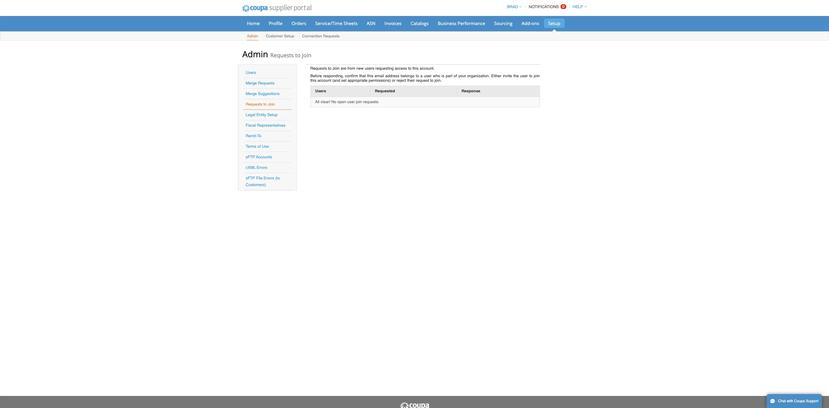 Task type: describe. For each thing, give the bounding box(es) containing it.
merge for merge suggestions
[[246, 92, 257, 96]]

fiscal representatives
[[246, 123, 285, 128]]

accounts
[[256, 155, 272, 159]]

business performance link
[[434, 19, 489, 28]]

business
[[438, 20, 457, 26]]

legal
[[246, 113, 255, 117]]

0 vertical spatial coupa supplier portal image
[[238, 1, 316, 16]]

sftp accounts link
[[246, 155, 272, 159]]

notifications 0
[[529, 4, 565, 9]]

of inside requests to join are from new users requesting access to this account. before responding, confirm that this email address belongs to a user who is part of your organization. either invite the user to join this account (and set appropriate permissions) or reject their request to join.
[[454, 74, 457, 78]]

0 vertical spatial errors
[[257, 166, 267, 170]]

merge suggestions
[[246, 92, 280, 96]]

chat with coupa support
[[778, 400, 819, 404]]

requests for merge
[[258, 81, 275, 85]]

orders
[[292, 20, 306, 26]]

sftp for sftp accounts
[[246, 155, 255, 159]]

sftp file errors (to customers) link
[[246, 176, 280, 187]]

terms of use
[[246, 144, 269, 149]]

1 vertical spatial users
[[315, 89, 326, 93]]

1 horizontal spatial this
[[367, 74, 373, 78]]

requests to join
[[246, 102, 275, 107]]

set
[[341, 78, 347, 83]]

0 horizontal spatial this
[[310, 78, 317, 83]]

profile link
[[265, 19, 286, 28]]

admin link
[[247, 33, 258, 40]]

sourcing link
[[490, 19, 517, 28]]

business performance
[[438, 20, 485, 26]]

errors inside sftp file errors (to customers)
[[264, 176, 274, 181]]

navigation containing notifications 0
[[505, 1, 587, 13]]

appropriate
[[348, 78, 368, 83]]

requests inside requests to join are from new users requesting access to this account. before responding, confirm that this email address belongs to a user who is part of your organization. either invite the user to join this account (and set appropriate permissions) or reject their request to join.
[[310, 66, 327, 71]]

sourcing
[[494, 20, 513, 26]]

2 horizontal spatial user
[[520, 74, 528, 78]]

1 vertical spatial join
[[356, 100, 362, 104]]

request
[[416, 78, 429, 83]]

customer
[[266, 34, 283, 38]]

is
[[442, 74, 444, 78]]

help
[[573, 5, 583, 9]]

merge for merge requests
[[246, 81, 257, 85]]

responding,
[[323, 74, 344, 78]]

entity
[[256, 113, 266, 117]]

legal entity setup link
[[246, 113, 278, 117]]

join inside requests to join are from new users requesting access to this account. before responding, confirm that this email address belongs to a user who is part of your organization. either invite the user to join this account (and set appropriate permissions) or reject their request to join.
[[534, 74, 540, 78]]

1 horizontal spatial user
[[424, 74, 432, 78]]

requesting
[[375, 66, 394, 71]]

representatives
[[257, 123, 285, 128]]

your
[[459, 74, 466, 78]]

sheets
[[344, 20, 358, 26]]

from
[[347, 66, 355, 71]]

file
[[256, 176, 262, 181]]

that
[[359, 74, 366, 78]]

support
[[806, 400, 819, 404]]

admin for admin
[[247, 34, 258, 38]]

their
[[407, 78, 415, 83]]

account.
[[420, 66, 435, 71]]

connection
[[302, 34, 322, 38]]

requested
[[375, 89, 395, 93]]

requests.
[[363, 100, 379, 104]]

who
[[433, 74, 440, 78]]

either
[[491, 74, 502, 78]]

customer setup
[[266, 34, 294, 38]]

(and
[[332, 78, 340, 83]]

users link
[[246, 70, 256, 75]]

confirm
[[345, 74, 358, 78]]

response
[[462, 89, 480, 93]]

join inside admin requests to join
[[302, 52, 312, 59]]

join for requests to join are from new users requesting access to this account. before responding, confirm that this email address belongs to a user who is part of your organization. either invite the user to join this account (and set appropriate permissions) or reject their request to join.
[[332, 66, 340, 71]]

sftp file errors (to customers)
[[246, 176, 280, 187]]

customer setup link
[[266, 33, 295, 40]]

chat with coupa support button
[[767, 395, 822, 409]]

users
[[365, 66, 374, 71]]

terms of use link
[[246, 144, 269, 149]]

service/time sheets link
[[311, 19, 362, 28]]

cxml errors link
[[246, 166, 267, 170]]

brad
[[507, 5, 518, 9]]

service/time
[[315, 20, 342, 26]]

legal entity setup
[[246, 113, 278, 117]]

home link
[[243, 19, 264, 28]]

before
[[310, 74, 322, 78]]

requests up legal
[[246, 102, 262, 107]]

join.
[[435, 78, 442, 83]]

home
[[247, 20, 260, 26]]



Task type: vqa. For each thing, say whether or not it's contained in the screenshot.
ability
no



Task type: locate. For each thing, give the bounding box(es) containing it.
admin
[[247, 34, 258, 38], [242, 48, 268, 60]]

2 merge from the top
[[246, 92, 257, 96]]

1 vertical spatial setup
[[284, 34, 294, 38]]

0 vertical spatial of
[[454, 74, 457, 78]]

errors down accounts
[[257, 166, 267, 170]]

requests up the before
[[310, 66, 327, 71]]

sftp
[[246, 155, 255, 159], [246, 176, 255, 181]]

1 sftp from the top
[[246, 155, 255, 159]]

merge down the merge requests at top
[[246, 92, 257, 96]]

1 horizontal spatial setup
[[284, 34, 294, 38]]

1 horizontal spatial of
[[454, 74, 457, 78]]

setup down notifications 0
[[548, 20, 561, 26]]

sftp up cxml
[[246, 155, 255, 159]]

invoices link
[[381, 19, 406, 28]]

all
[[315, 100, 320, 104]]

clear!
[[321, 100, 330, 104]]

this up belongs
[[413, 66, 419, 71]]

requests for connection
[[323, 34, 340, 38]]

of
[[454, 74, 457, 78], [258, 144, 261, 149]]

1 horizontal spatial join
[[302, 52, 312, 59]]

0 horizontal spatial setup
[[267, 113, 278, 117]]

join right the
[[534, 74, 540, 78]]

reject
[[397, 78, 406, 83]]

0
[[562, 4, 565, 9]]

join
[[534, 74, 540, 78], [356, 100, 362, 104]]

no
[[331, 100, 336, 104]]

0 horizontal spatial join
[[356, 100, 362, 104]]

requests to join are from new users requesting access to this account. before responding, confirm that this email address belongs to a user who is part of your organization. either invite the user to join this account (and set appropriate permissions) or reject their request to join.
[[310, 66, 540, 83]]

requests inside admin requests to join
[[270, 52, 294, 59]]

0 horizontal spatial users
[[246, 70, 256, 75]]

1 vertical spatial of
[[258, 144, 261, 149]]

merge requests link
[[246, 81, 275, 85]]

2 sftp from the top
[[246, 176, 255, 181]]

requests
[[323, 34, 340, 38], [270, 52, 294, 59], [310, 66, 327, 71], [258, 81, 275, 85], [246, 102, 262, 107]]

users
[[246, 70, 256, 75], [315, 89, 326, 93]]

join down suggestions
[[268, 102, 275, 107]]

catalogs
[[411, 20, 429, 26]]

users up merge requests link
[[246, 70, 256, 75]]

0 vertical spatial merge
[[246, 81, 257, 85]]

1 horizontal spatial users
[[315, 89, 326, 93]]

connection requests link
[[302, 33, 340, 40]]

sftp for sftp file errors (to customers)
[[246, 176, 255, 181]]

setup
[[548, 20, 561, 26], [284, 34, 294, 38], [267, 113, 278, 117]]

remit-to
[[246, 134, 261, 138]]

add-
[[522, 20, 532, 26]]

requests down "service/time"
[[323, 34, 340, 38]]

admin down "admin" "link"
[[242, 48, 268, 60]]

access
[[395, 66, 407, 71]]

requests up suggestions
[[258, 81, 275, 85]]

performance
[[458, 20, 485, 26]]

0 horizontal spatial join
[[268, 102, 275, 107]]

join left are on the left of the page
[[332, 66, 340, 71]]

admin requests to join
[[242, 48, 312, 60]]

ons
[[532, 20, 539, 26]]

coupa supplier portal image
[[238, 1, 316, 16], [400, 403, 430, 409]]

(to
[[275, 176, 280, 181]]

1 vertical spatial errors
[[264, 176, 274, 181]]

sftp accounts
[[246, 155, 272, 159]]

notifications
[[529, 5, 559, 9]]

0 vertical spatial setup
[[548, 20, 561, 26]]

asn
[[367, 20, 376, 26]]

merge requests
[[246, 81, 275, 85]]

user right the
[[520, 74, 528, 78]]

suggestions
[[258, 92, 280, 96]]

1 vertical spatial admin
[[242, 48, 268, 60]]

profile
[[269, 20, 283, 26]]

email
[[375, 74, 384, 78]]

add-ons link
[[518, 19, 543, 28]]

0 vertical spatial join
[[534, 74, 540, 78]]

0 vertical spatial sftp
[[246, 155, 255, 159]]

users down account
[[315, 89, 326, 93]]

belongs
[[401, 74, 415, 78]]

2 vertical spatial setup
[[267, 113, 278, 117]]

0 horizontal spatial of
[[258, 144, 261, 149]]

connection requests
[[302, 34, 340, 38]]

terms
[[246, 144, 256, 149]]

admin down home link at the left top of page
[[247, 34, 258, 38]]

2 horizontal spatial setup
[[548, 20, 561, 26]]

organization.
[[467, 74, 490, 78]]

1 merge from the top
[[246, 81, 257, 85]]

address
[[385, 74, 399, 78]]

2 vertical spatial join
[[268, 102, 275, 107]]

admin inside "link"
[[247, 34, 258, 38]]

invite
[[503, 74, 512, 78]]

0 horizontal spatial coupa supplier portal image
[[238, 1, 316, 16]]

cxml errors
[[246, 166, 267, 170]]

2 horizontal spatial this
[[413, 66, 419, 71]]

of left use
[[258, 144, 261, 149]]

orders link
[[288, 19, 310, 28]]

invoices
[[385, 20, 402, 26]]

1 horizontal spatial coupa supplier portal image
[[400, 403, 430, 409]]

1 vertical spatial coupa supplier portal image
[[400, 403, 430, 409]]

join
[[302, 52, 312, 59], [332, 66, 340, 71], [268, 102, 275, 107]]

this down users
[[367, 74, 373, 78]]

asn link
[[363, 19, 380, 28]]

this left account
[[310, 78, 317, 83]]

coupa
[[794, 400, 805, 404]]

2 horizontal spatial join
[[332, 66, 340, 71]]

account
[[318, 78, 331, 83]]

requests to join link
[[246, 102, 275, 107]]

setup right customer
[[284, 34, 294, 38]]

sftp up the customers)
[[246, 176, 255, 181]]

to inside admin requests to join
[[295, 52, 301, 59]]

1 vertical spatial join
[[332, 66, 340, 71]]

sftp inside sftp file errors (to customers)
[[246, 176, 255, 181]]

brad link
[[505, 5, 522, 9]]

remit-
[[246, 134, 257, 138]]

merge down 'users' link
[[246, 81, 257, 85]]

0 vertical spatial users
[[246, 70, 256, 75]]

user right a
[[424, 74, 432, 78]]

help link
[[570, 5, 587, 9]]

or
[[392, 78, 396, 83]]

errors left (to
[[264, 176, 274, 181]]

setup link
[[544, 19, 564, 28]]

part
[[446, 74, 453, 78]]

to
[[257, 134, 261, 138]]

user right open
[[347, 100, 355, 104]]

permissions)
[[369, 78, 391, 83]]

1 vertical spatial merge
[[246, 92, 257, 96]]

cxml
[[246, 166, 256, 170]]

all clear! no open user join requests.
[[315, 100, 379, 104]]

remit-to link
[[246, 134, 261, 138]]

the
[[513, 74, 519, 78]]

1 horizontal spatial join
[[534, 74, 540, 78]]

0 vertical spatial admin
[[247, 34, 258, 38]]

add-ons
[[522, 20, 539, 26]]

requests for admin
[[270, 52, 294, 59]]

customers)
[[246, 183, 266, 187]]

errors
[[257, 166, 267, 170], [264, 176, 274, 181]]

0 horizontal spatial user
[[347, 100, 355, 104]]

join left requests. at the left of page
[[356, 100, 362, 104]]

requests inside connection requests link
[[323, 34, 340, 38]]

navigation
[[505, 1, 587, 13]]

join for requests to join
[[268, 102, 275, 107]]

admin for admin requests to join
[[242, 48, 268, 60]]

setup up the "representatives"
[[267, 113, 278, 117]]

a
[[421, 74, 423, 78]]

0 vertical spatial join
[[302, 52, 312, 59]]

of right part
[[454, 74, 457, 78]]

catalogs link
[[407, 19, 433, 28]]

join down connection
[[302, 52, 312, 59]]

open
[[337, 100, 346, 104]]

service/time sheets
[[315, 20, 358, 26]]

requests down customer setup link
[[270, 52, 294, 59]]

1 vertical spatial sftp
[[246, 176, 255, 181]]

join inside requests to join are from new users requesting access to this account. before responding, confirm that this email address belongs to a user who is part of your organization. either invite the user to join this account (and set appropriate permissions) or reject their request to join.
[[332, 66, 340, 71]]



